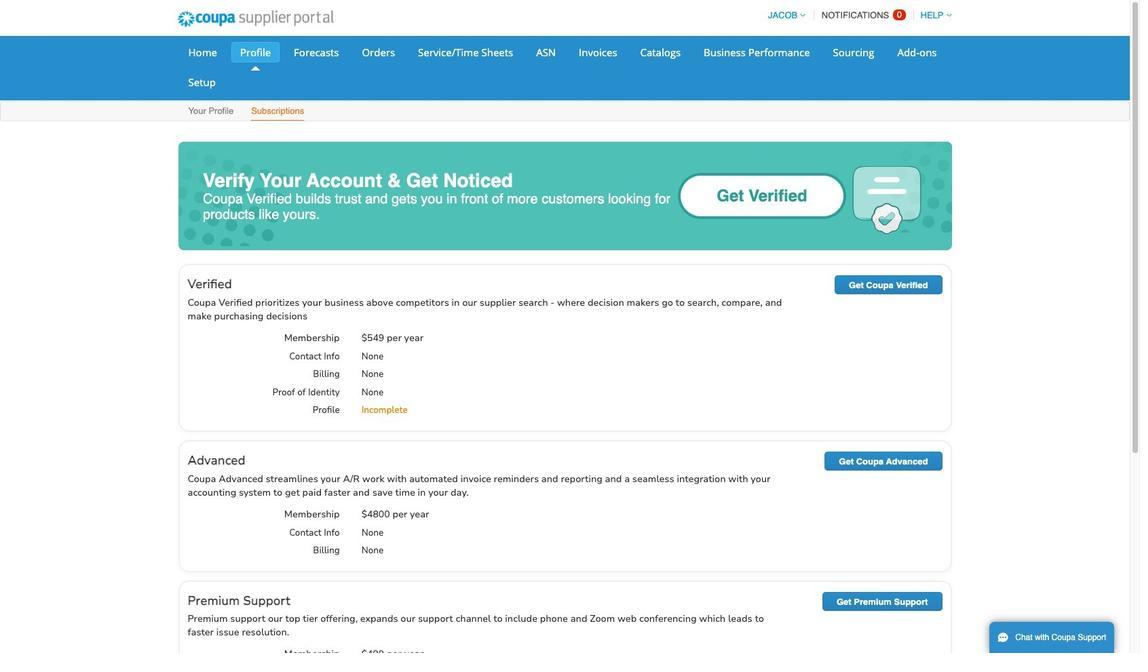 Task type: describe. For each thing, give the bounding box(es) containing it.
coupa supplier portal image
[[168, 2, 343, 36]]



Task type: locate. For each thing, give the bounding box(es) containing it.
navigation
[[762, 2, 952, 29]]



Task type: vqa. For each thing, say whether or not it's contained in the screenshot.
'navigation'
yes



